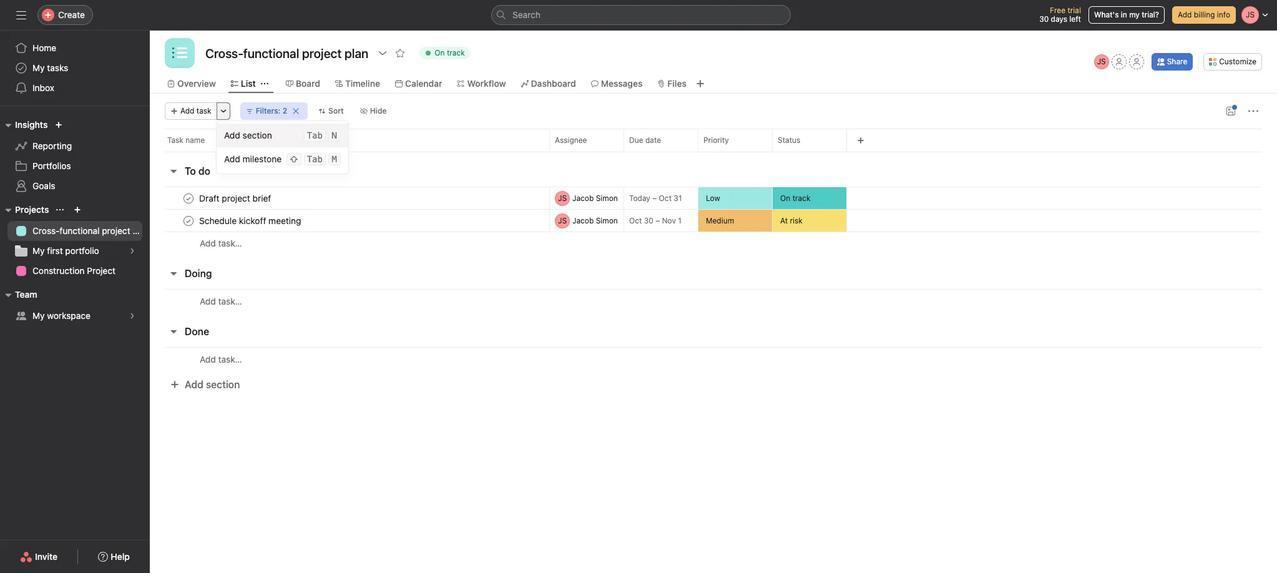 Task type: locate. For each thing, give the bounding box(es) containing it.
simon left oct 30 – nov 1
[[596, 216, 618, 225]]

add task… button up doing
[[200, 237, 242, 250]]

1 simon from the top
[[596, 193, 618, 203]]

0 vertical spatial –
[[653, 194, 657, 203]]

2 vertical spatial js
[[558, 216, 567, 225]]

0 vertical spatial add task…
[[200, 238, 242, 249]]

1 vertical spatial completed image
[[181, 213, 196, 228]]

0 horizontal spatial on
[[435, 48, 445, 57]]

create button
[[37, 5, 93, 25]]

task
[[197, 106, 211, 116]]

add task… row
[[150, 232, 1278, 255], [150, 289, 1278, 313], [150, 347, 1278, 371]]

30 left "days"
[[1040, 14, 1049, 24]]

milestone
[[243, 154, 282, 164]]

add billing info
[[1178, 10, 1231, 19]]

2 vertical spatial my
[[32, 310, 45, 321]]

insights element
[[0, 114, 150, 199]]

projects button
[[0, 202, 49, 217]]

date
[[646, 136, 661, 145]]

section
[[243, 130, 272, 140], [206, 379, 240, 390]]

my workspace
[[32, 310, 90, 321]]

add task…
[[200, 238, 242, 249], [200, 296, 242, 306], [200, 354, 242, 364]]

– right today
[[653, 194, 657, 203]]

my
[[1130, 10, 1140, 19]]

add section up add milestone
[[224, 130, 272, 140]]

track up risk
[[793, 193, 811, 203]]

2 vertical spatial task…
[[218, 354, 242, 364]]

2 completed image from the top
[[181, 213, 196, 228]]

portfolio
[[65, 245, 99, 256]]

30 inside free trial 30 days left
[[1040, 14, 1049, 24]]

tab left 'm'
[[307, 154, 323, 164]]

on track button
[[414, 44, 476, 62], [773, 187, 847, 209]]

doing
[[185, 268, 212, 279]]

my inside my first portfolio link
[[32, 245, 45, 256]]

team
[[15, 289, 37, 300]]

0 horizontal spatial track
[[447, 48, 465, 57]]

section up add milestone
[[243, 130, 272, 140]]

tab
[[307, 131, 323, 140], [307, 154, 323, 164]]

2 add task… button from the top
[[200, 294, 242, 308]]

1 vertical spatial add section
[[185, 379, 240, 390]]

0 vertical spatial tab
[[307, 131, 323, 140]]

portfolios link
[[7, 156, 142, 176]]

oct left 31
[[659, 194, 672, 203]]

1 vertical spatial add task…
[[200, 296, 242, 306]]

dashboard
[[531, 78, 576, 89]]

invite
[[35, 551, 58, 562]]

jacob for oct 30 – nov 1
[[573, 216, 594, 225]]

0 vertical spatial collapse task list for this section image
[[169, 166, 179, 176]]

to
[[185, 165, 196, 177]]

1 vertical spatial section
[[206, 379, 240, 390]]

add section
[[224, 130, 272, 140], [185, 379, 240, 390]]

on
[[435, 48, 445, 57], [781, 193, 791, 203]]

0 vertical spatial task…
[[218, 238, 242, 249]]

add task… button up add section button
[[200, 352, 242, 366]]

1 horizontal spatial section
[[243, 130, 272, 140]]

1 vertical spatial js
[[558, 193, 567, 203]]

1 vertical spatial jacob simon
[[573, 216, 618, 225]]

2 vertical spatial add task… button
[[200, 352, 242, 366]]

what's
[[1095, 10, 1119, 19]]

jacob simon left today
[[573, 193, 618, 203]]

add task… button for doing
[[200, 294, 242, 308]]

1 vertical spatial add task… row
[[150, 289, 1278, 313]]

1 vertical spatial simon
[[596, 216, 618, 225]]

board link
[[286, 77, 320, 91]]

1 add task… from the top
[[200, 238, 242, 249]]

overview link
[[167, 77, 216, 91]]

js
[[1098, 57, 1106, 66], [558, 193, 567, 203], [558, 216, 567, 225]]

0 vertical spatial simon
[[596, 193, 618, 203]]

task… for doing
[[218, 296, 242, 306]]

1 vertical spatial add task… button
[[200, 294, 242, 308]]

2 add task… row from the top
[[150, 289, 1278, 313]]

more actions image
[[1249, 106, 1259, 116], [220, 107, 227, 115]]

add task… up add section button
[[200, 354, 242, 364]]

1 horizontal spatial on track button
[[773, 187, 847, 209]]

save options image
[[1226, 106, 1236, 116]]

section inside menu item
[[243, 130, 272, 140]]

section down done
[[206, 379, 240, 390]]

tasks
[[47, 62, 68, 73]]

–
[[653, 194, 657, 203], [656, 216, 660, 225]]

0 vertical spatial completed image
[[181, 191, 196, 206]]

on track up risk
[[781, 193, 811, 203]]

None text field
[[202, 42, 372, 64]]

add task… down doing button
[[200, 296, 242, 306]]

simon left today
[[596, 193, 618, 203]]

billing
[[1194, 10, 1215, 19]]

0 horizontal spatial 30
[[644, 216, 654, 225]]

0 vertical spatial my
[[32, 62, 45, 73]]

projects
[[15, 204, 49, 215]]

0 vertical spatial oct
[[659, 194, 672, 203]]

add task… button down doing button
[[200, 294, 242, 308]]

1 jacob simon from the top
[[573, 193, 618, 203]]

add task… down schedule kickoff meeting text field
[[200, 238, 242, 249]]

on track button up at risk 'dropdown button'
[[773, 187, 847, 209]]

1 horizontal spatial on
[[781, 193, 791, 203]]

0 horizontal spatial section
[[206, 379, 240, 390]]

add task… row for doing
[[150, 289, 1278, 313]]

2 vertical spatial add task… row
[[150, 347, 1278, 371]]

construction project
[[32, 265, 116, 276]]

hide
[[370, 106, 387, 116]]

collapse task list for this section image
[[169, 166, 179, 176], [169, 327, 179, 337]]

completed image down completed option
[[181, 213, 196, 228]]

on track button up the calendar
[[414, 44, 476, 62]]

my tasks
[[32, 62, 68, 73]]

jacob simon left oct 30 – nov 1
[[573, 216, 618, 225]]

to do button
[[185, 160, 210, 182]]

0 vertical spatial add section
[[224, 130, 272, 140]]

jacob for today – oct 31
[[573, 193, 594, 203]]

2 jacob from the top
[[573, 216, 594, 225]]

on track up the calendar
[[435, 48, 465, 57]]

team button
[[0, 287, 37, 302]]

add task… for done
[[200, 354, 242, 364]]

my left tasks
[[32, 62, 45, 73]]

1 my from the top
[[32, 62, 45, 73]]

track
[[447, 48, 465, 57], [793, 193, 811, 203]]

collapse task list for this section image left to
[[169, 166, 179, 176]]

2 tab from the top
[[307, 154, 323, 164]]

add task button
[[165, 102, 217, 120]]

cross-functional project plan link
[[7, 221, 150, 241]]

row
[[150, 129, 1278, 152], [165, 151, 1263, 152], [150, 187, 1278, 210], [150, 209, 1278, 232]]

on track
[[435, 48, 465, 57], [781, 193, 811, 203]]

1 horizontal spatial track
[[793, 193, 811, 203]]

1 vertical spatial 30
[[644, 216, 654, 225]]

collapse task list for this section image left the "done" button
[[169, 327, 179, 337]]

at
[[781, 216, 788, 225]]

0 vertical spatial add task… row
[[150, 232, 1278, 255]]

0 vertical spatial jacob
[[573, 193, 594, 203]]

0 vertical spatial section
[[243, 130, 272, 140]]

header to do tree grid
[[150, 187, 1278, 255]]

1 jacob from the top
[[573, 193, 594, 203]]

0 vertical spatial on
[[435, 48, 445, 57]]

reporting link
[[7, 136, 142, 156]]

today – oct 31
[[629, 194, 682, 203]]

home link
[[7, 38, 142, 58]]

free trial 30 days left
[[1040, 6, 1081, 24]]

1 vertical spatial on track button
[[773, 187, 847, 209]]

hide sidebar image
[[16, 10, 26, 20]]

project
[[87, 265, 116, 276]]

1 add task… button from the top
[[200, 237, 242, 250]]

0 horizontal spatial on track button
[[414, 44, 476, 62]]

add
[[1178, 10, 1192, 19], [180, 106, 195, 116], [224, 130, 240, 140], [224, 154, 240, 164], [200, 238, 216, 249], [200, 296, 216, 306], [200, 354, 216, 364], [185, 379, 203, 390]]

collapse task list for this section image
[[169, 269, 179, 278]]

task… for done
[[218, 354, 242, 364]]

2 my from the top
[[32, 245, 45, 256]]

1 completed image from the top
[[181, 191, 196, 206]]

0 horizontal spatial oct
[[629, 216, 642, 225]]

1 horizontal spatial 30
[[1040, 14, 1049, 24]]

1 vertical spatial collapse task list for this section image
[[169, 327, 179, 337]]

tab left n in the left of the page
[[307, 131, 323, 140]]

row up low
[[150, 129, 1278, 152]]

0 vertical spatial jacob simon
[[573, 193, 618, 203]]

my left first
[[32, 245, 45, 256]]

in
[[1121, 10, 1128, 19]]

workflow link
[[457, 77, 506, 91]]

overview
[[177, 78, 216, 89]]

inbox link
[[7, 78, 142, 98]]

on up at
[[781, 193, 791, 203]]

my inside my workspace link
[[32, 310, 45, 321]]

add task… row for done
[[150, 347, 1278, 371]]

low button
[[699, 187, 772, 209]]

add section down done
[[185, 379, 240, 390]]

1 vertical spatial on track
[[781, 193, 811, 203]]

oct down today
[[629, 216, 642, 225]]

add a task to this section image
[[217, 166, 227, 176]]

1 vertical spatial tab
[[307, 154, 323, 164]]

messages
[[601, 78, 643, 89]]

1 vertical spatial jacob
[[573, 216, 594, 225]]

my inside my tasks link
[[32, 62, 45, 73]]

0 vertical spatial on track
[[435, 48, 465, 57]]

search list box
[[491, 5, 791, 25]]

list
[[241, 78, 256, 89]]

dashboard link
[[521, 77, 576, 91]]

3 add task… row from the top
[[150, 347, 1278, 371]]

1 vertical spatial track
[[793, 193, 811, 203]]

list image
[[172, 46, 187, 61]]

add up doing button
[[200, 238, 216, 249]]

1 horizontal spatial on track
[[781, 193, 811, 203]]

more actions image right task
[[220, 107, 227, 115]]

on up the calendar
[[435, 48, 445, 57]]

0 horizontal spatial on track
[[435, 48, 465, 57]]

my for my tasks
[[32, 62, 45, 73]]

help
[[111, 551, 130, 562]]

1 vertical spatial oct
[[629, 216, 642, 225]]

3 my from the top
[[32, 310, 45, 321]]

2 add task… from the top
[[200, 296, 242, 306]]

Completed checkbox
[[181, 213, 196, 228]]

on track inside header to do tree grid
[[781, 193, 811, 203]]

to do
[[185, 165, 210, 177]]

1 add task… row from the top
[[150, 232, 1278, 255]]

simon for today
[[596, 193, 618, 203]]

what's in my trial? button
[[1089, 6, 1165, 24]]

completed image inside draft project brief cell
[[181, 191, 196, 206]]

completed image
[[181, 191, 196, 206], [181, 213, 196, 228]]

2 simon from the top
[[596, 216, 618, 225]]

1 vertical spatial task…
[[218, 296, 242, 306]]

completed image for today – oct 31
[[181, 191, 196, 206]]

1 collapse task list for this section image from the top
[[169, 166, 179, 176]]

my down team
[[32, 310, 45, 321]]

add up add milestone
[[224, 130, 240, 140]]

schedule kickoff meeting cell
[[150, 209, 550, 232]]

assignee
[[555, 136, 587, 145]]

cross-functional project plan
[[32, 225, 150, 236]]

show options image
[[378, 48, 388, 58]]

2 task… from the top
[[218, 296, 242, 306]]

add up more section actions image
[[224, 154, 240, 164]]

reporting
[[32, 140, 72, 151]]

doing button
[[185, 262, 212, 285]]

cross-
[[32, 225, 60, 236]]

0 vertical spatial on track button
[[414, 44, 476, 62]]

– left 'nov'
[[656, 216, 660, 225]]

free
[[1050, 6, 1066, 15]]

track up workflow link
[[447, 48, 465, 57]]

add task… button for done
[[200, 352, 242, 366]]

2 jacob simon from the top
[[573, 216, 618, 225]]

30 left 'nov'
[[644, 216, 654, 225]]

0 vertical spatial add task… button
[[200, 237, 242, 250]]

tab inside add section menu item
[[307, 131, 323, 140]]

plan
[[133, 225, 150, 236]]

task…
[[218, 238, 242, 249], [218, 296, 242, 306], [218, 354, 242, 364]]

0 vertical spatial 30
[[1040, 14, 1049, 24]]

1 vertical spatial on
[[781, 193, 791, 203]]

1
[[678, 216, 682, 225]]

30
[[1040, 14, 1049, 24], [644, 216, 654, 225]]

filters:
[[256, 106, 281, 116]]

2 vertical spatial add task…
[[200, 354, 242, 364]]

show options, current sort, top image
[[56, 206, 64, 214]]

0 vertical spatial js
[[1098, 57, 1106, 66]]

more actions image right save options image
[[1249, 106, 1259, 116]]

projects element
[[0, 199, 150, 283]]

completed image inside schedule kickoff meeting cell
[[181, 213, 196, 228]]

see details, my first portfolio image
[[129, 247, 136, 255]]

1 task… from the top
[[218, 238, 242, 249]]

3 add task… button from the top
[[200, 352, 242, 366]]

3 task… from the top
[[218, 354, 242, 364]]

completed image up completed checkbox
[[181, 191, 196, 206]]

medium button
[[699, 210, 772, 232]]

1 tab from the top
[[307, 131, 323, 140]]

3 add task… from the top
[[200, 354, 242, 364]]

add billing info button
[[1173, 6, 1236, 24]]

1 vertical spatial my
[[32, 245, 45, 256]]



Task type: vqa. For each thing, say whether or not it's contained in the screenshot.
Add
yes



Task type: describe. For each thing, give the bounding box(es) containing it.
task name
[[167, 136, 205, 145]]

timeline
[[345, 78, 380, 89]]

add task… for doing
[[200, 296, 242, 306]]

Draft project brief text field
[[197, 192, 275, 205]]

simon for oct 30
[[596, 216, 618, 225]]

low
[[706, 193, 720, 203]]

draft project brief cell
[[150, 187, 550, 210]]

goals link
[[7, 176, 142, 196]]

section inside button
[[206, 379, 240, 390]]

add inside menu item
[[224, 130, 240, 140]]

my for my first portfolio
[[32, 245, 45, 256]]

sort
[[329, 106, 344, 116]]

files
[[668, 78, 687, 89]]

1 vertical spatial –
[[656, 216, 660, 225]]

status
[[778, 136, 801, 145]]

teams element
[[0, 283, 150, 328]]

task… inside header to do tree grid
[[218, 238, 242, 249]]

see details, my workspace image
[[129, 312, 136, 320]]

js for at risk
[[558, 216, 567, 225]]

medium
[[706, 216, 734, 225]]

project
[[102, 225, 130, 236]]

on track button inside row
[[773, 187, 847, 209]]

name
[[186, 136, 205, 145]]

task
[[167, 136, 183, 145]]

customize button
[[1204, 53, 1263, 71]]

0 vertical spatial track
[[447, 48, 465, 57]]

0 horizontal spatial more actions image
[[220, 107, 227, 115]]

1 horizontal spatial oct
[[659, 194, 672, 203]]

add section inside button
[[185, 379, 240, 390]]

track inside row
[[793, 193, 811, 203]]

⇧
[[290, 154, 298, 164]]

add task… inside header to do tree grid
[[200, 238, 242, 249]]

risk
[[790, 216, 803, 225]]

share
[[1167, 57, 1188, 66]]

my tasks link
[[7, 58, 142, 78]]

filters: 2 button
[[240, 102, 308, 120]]

add up add section button
[[200, 354, 216, 364]]

row up medium
[[150, 187, 1278, 210]]

30 inside row
[[644, 216, 654, 225]]

add task… button inside header to do tree grid
[[200, 237, 242, 250]]

add tab image
[[696, 79, 706, 89]]

my workspace link
[[7, 306, 142, 326]]

more section actions image
[[234, 166, 244, 176]]

add milestone
[[224, 154, 282, 164]]

Schedule kickoff meeting text field
[[197, 214, 305, 227]]

info
[[1218, 10, 1231, 19]]

days
[[1051, 14, 1068, 24]]

hide button
[[354, 102, 392, 120]]

add inside header to do tree grid
[[200, 238, 216, 249]]

js inside js button
[[1098, 57, 1106, 66]]

timeline link
[[335, 77, 380, 91]]

inbox
[[32, 82, 54, 93]]

add field image
[[857, 137, 865, 144]]

help button
[[90, 546, 138, 568]]

goals
[[32, 180, 55, 191]]

due
[[629, 136, 644, 145]]

tab actions image
[[261, 80, 268, 87]]

my first portfolio link
[[7, 241, 142, 261]]

workspace
[[47, 310, 90, 321]]

filters: 2
[[256, 106, 287, 116]]

my for my workspace
[[32, 310, 45, 321]]

js button
[[1094, 54, 1109, 69]]

2 collapse task list for this section image from the top
[[169, 327, 179, 337]]

my first portfolio
[[32, 245, 99, 256]]

row containing task name
[[150, 129, 1278, 152]]

today
[[629, 194, 651, 203]]

workflow
[[467, 78, 506, 89]]

add task
[[180, 106, 211, 116]]

trial?
[[1142, 10, 1160, 19]]

add left task
[[180, 106, 195, 116]]

board
[[296, 78, 320, 89]]

list link
[[231, 77, 256, 91]]

done button
[[185, 320, 209, 343]]

due date
[[629, 136, 661, 145]]

add to starred image
[[395, 48, 405, 58]]

add down done
[[185, 379, 203, 390]]

insights button
[[0, 117, 48, 132]]

home
[[32, 42, 56, 53]]

messages link
[[591, 77, 643, 91]]

calendar
[[405, 78, 442, 89]]

jacob simon for today
[[573, 193, 618, 203]]

Completed checkbox
[[181, 191, 196, 206]]

construction
[[32, 265, 85, 276]]

global element
[[0, 31, 150, 106]]

add section button
[[165, 373, 245, 396]]

add left billing
[[1178, 10, 1192, 19]]

construction project link
[[7, 261, 142, 281]]

add down doing button
[[200, 296, 216, 306]]

add section inside menu item
[[224, 130, 272, 140]]

left
[[1070, 14, 1081, 24]]

priority
[[704, 136, 729, 145]]

new image
[[55, 121, 63, 129]]

completed image for oct 30 – nov 1
[[181, 213, 196, 228]]

2
[[283, 106, 287, 116]]

insights
[[15, 119, 48, 130]]

do
[[198, 165, 210, 177]]

at risk button
[[773, 210, 847, 232]]

oct 30 – nov 1
[[629, 216, 682, 225]]

customize
[[1220, 57, 1257, 66]]

clear image
[[292, 107, 300, 115]]

1 horizontal spatial more actions image
[[1249, 106, 1259, 116]]

search
[[513, 9, 541, 20]]

row down "priority"
[[165, 151, 1263, 152]]

files link
[[658, 77, 687, 91]]

new project or portfolio image
[[74, 206, 81, 214]]

at risk
[[781, 216, 803, 225]]

sort button
[[313, 102, 349, 120]]

m
[[332, 154, 337, 164]]

first
[[47, 245, 63, 256]]

js for on track
[[558, 193, 567, 203]]

on inside row
[[781, 193, 791, 203]]

done
[[185, 326, 209, 337]]

calendar link
[[395, 77, 442, 91]]

jacob simon for oct
[[573, 216, 618, 225]]

add section menu item
[[217, 124, 348, 147]]

row down low
[[150, 209, 1278, 232]]

n
[[332, 131, 337, 140]]

create
[[58, 9, 85, 20]]

search button
[[491, 5, 791, 25]]



